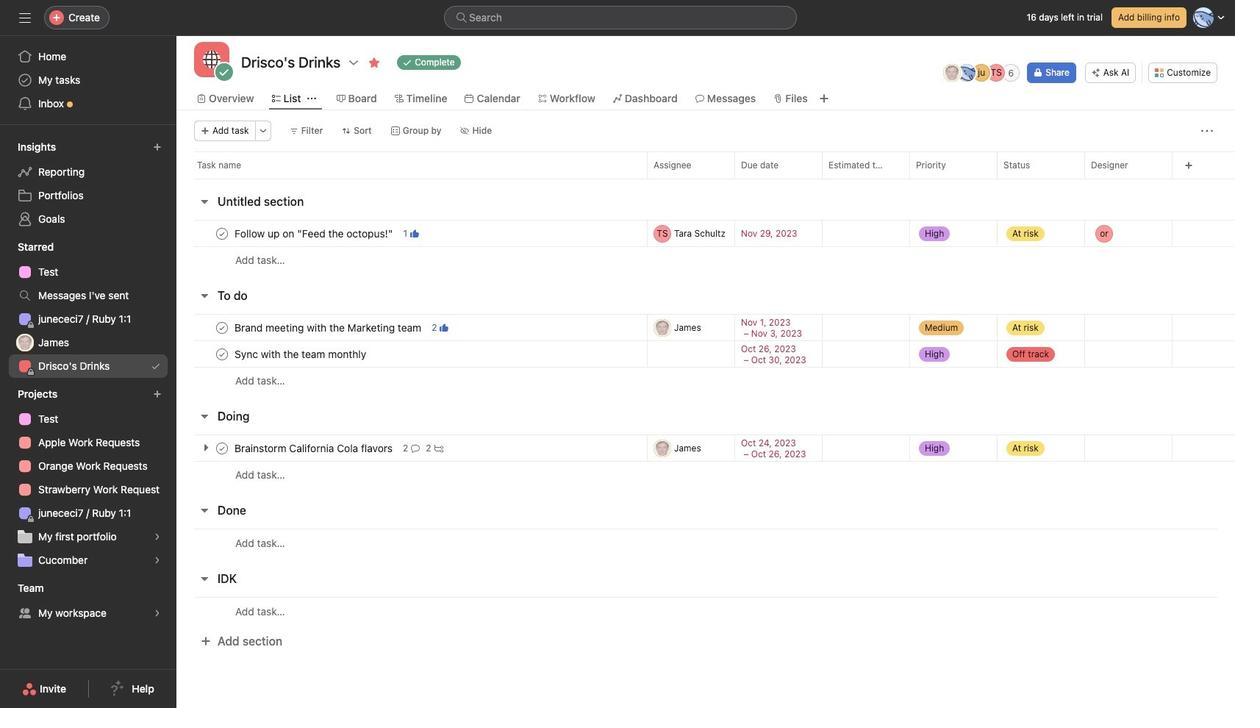 Task type: locate. For each thing, give the bounding box(es) containing it.
0 vertical spatial task name text field
[[232, 226, 397, 241]]

mark complete checkbox inside the sync with the team monthly cell
[[213, 345, 231, 363]]

tab actions image
[[307, 94, 316, 103]]

1 task name text field from the top
[[232, 320, 426, 335]]

collapse task list for this group image for header untitled section tree grid
[[199, 196, 210, 207]]

1 vertical spatial mark complete image
[[213, 345, 231, 363]]

2 collapse task list for this group image from the top
[[199, 290, 210, 301]]

Mark complete checkbox
[[213, 225, 231, 242], [213, 319, 231, 336]]

mark complete checkbox inside follow up on "feed the octopus!" cell
[[213, 225, 231, 242]]

1 collapse task list for this group image from the top
[[199, 196, 210, 207]]

mark complete image for the sync with the team monthly cell
[[213, 345, 231, 363]]

header doing tree grid
[[176, 435, 1235, 488]]

insights element
[[0, 134, 176, 234]]

0 vertical spatial mark complete checkbox
[[213, 225, 231, 242]]

global element
[[0, 36, 176, 124]]

mark complete image inside follow up on "feed the octopus!" cell
[[213, 225, 231, 242]]

3 collapse task list for this group image from the top
[[199, 410, 210, 422]]

1 vertical spatial mark complete checkbox
[[213, 319, 231, 336]]

mark complete checkbox inside 'brainstorm california cola flavors' cell
[[213, 439, 231, 457]]

0 horizontal spatial more actions image
[[259, 126, 267, 135]]

task name text field for the sync with the team monthly cell
[[232, 347, 371, 361]]

2 task name text field from the top
[[232, 441, 397, 456]]

0 vertical spatial mark complete checkbox
[[213, 345, 231, 363]]

4 collapse task list for this group image from the top
[[199, 573, 210, 585]]

more actions image
[[1201, 125, 1213, 137], [259, 126, 267, 135]]

2 task name text field from the top
[[232, 347, 371, 361]]

1 like. you liked this task image
[[410, 229, 419, 238]]

list box
[[444, 6, 797, 29]]

1 mark complete image from the top
[[213, 319, 231, 336]]

mark complete image
[[213, 225, 231, 242], [213, 439, 231, 457]]

2 likes. you liked this task image
[[440, 323, 449, 332]]

0 vertical spatial task name text field
[[232, 320, 426, 335]]

2 mark complete checkbox from the top
[[213, 319, 231, 336]]

projects element
[[0, 381, 176, 575]]

1 task name text field from the top
[[232, 226, 397, 241]]

mark complete image
[[213, 319, 231, 336], [213, 345, 231, 363]]

mark complete image inside the sync with the team monthly cell
[[213, 345, 231, 363]]

0 vertical spatial mark complete image
[[213, 319, 231, 336]]

2 mark complete checkbox from the top
[[213, 439, 231, 457]]

see details, my first portfolio image
[[153, 532, 162, 541]]

task name text field inside the sync with the team monthly cell
[[232, 347, 371, 361]]

0 vertical spatial mark complete image
[[213, 225, 231, 242]]

Task name text field
[[232, 226, 397, 241], [232, 347, 371, 361]]

2 mark complete image from the top
[[213, 345, 231, 363]]

Task name text field
[[232, 320, 426, 335], [232, 441, 397, 456]]

1 mark complete checkbox from the top
[[213, 225, 231, 242]]

show options image
[[348, 57, 360, 68]]

see details, my workspace image
[[153, 609, 162, 618]]

row
[[176, 151, 1235, 179], [194, 178, 1235, 179], [176, 220, 1235, 247], [176, 246, 1235, 274], [176, 314, 1235, 341], [176, 340, 1235, 368], [176, 367, 1235, 394], [176, 435, 1235, 462], [176, 461, 1235, 488], [176, 529, 1235, 557], [176, 597, 1235, 625]]

brainstorm california cola flavors cell
[[176, 435, 647, 462]]

1 vertical spatial task name text field
[[232, 347, 371, 361]]

task name text field inside follow up on "feed the octopus!" cell
[[232, 226, 397, 241]]

see details, cucomber image
[[153, 556, 162, 565]]

mark complete checkbox inside brand meeting with the marketing team cell
[[213, 319, 231, 336]]

collapse task list for this group image
[[199, 196, 210, 207], [199, 290, 210, 301], [199, 410, 210, 422], [199, 573, 210, 585]]

Mark complete checkbox
[[213, 345, 231, 363], [213, 439, 231, 457]]

1 mark complete checkbox from the top
[[213, 345, 231, 363]]

2 mark complete image from the top
[[213, 439, 231, 457]]

1 mark complete image from the top
[[213, 225, 231, 242]]

1 vertical spatial mark complete checkbox
[[213, 439, 231, 457]]

1 vertical spatial mark complete image
[[213, 439, 231, 457]]

1 vertical spatial task name text field
[[232, 441, 397, 456]]



Task type: vqa. For each thing, say whether or not it's contained in the screenshot.
mark complete option within the Follow up on "Feed the octopus!" cell
yes



Task type: describe. For each thing, give the bounding box(es) containing it.
2 comments image
[[411, 444, 420, 453]]

mark complete checkbox for task name text field in follow up on "feed the octopus!" cell
[[213, 225, 231, 242]]

starred element
[[0, 234, 176, 381]]

1 horizontal spatial more actions image
[[1201, 125, 1213, 137]]

follow up on "feed the octopus!" cell
[[176, 220, 647, 247]]

task name text field inside brand meeting with the marketing team cell
[[232, 320, 426, 335]]

add field image
[[1185, 161, 1193, 170]]

mark complete checkbox for task name text box within brand meeting with the marketing team cell
[[213, 319, 231, 336]]

header untitled section tree grid
[[176, 220, 1235, 274]]

new project or portfolio image
[[153, 390, 162, 399]]

2 subtasks image
[[434, 444, 443, 453]]

collapse task list for this group image for "header doing" tree grid
[[199, 410, 210, 422]]

expand subtask list for the task brainstorm california cola flavors image
[[200, 442, 212, 454]]

hide sidebar image
[[19, 12, 31, 24]]

globe image
[[203, 51, 221, 68]]

task name text field for follow up on "feed the octopus!" cell
[[232, 226, 397, 241]]

new insights image
[[153, 143, 162, 151]]

sync with the team monthly cell
[[176, 340, 647, 368]]

mark complete image for brand meeting with the marketing team cell
[[213, 319, 231, 336]]

brand meeting with the marketing team cell
[[176, 314, 647, 341]]

add tab image
[[818, 93, 830, 104]]

teams element
[[0, 575, 176, 628]]

collapse task list for this group image for header to do tree grid
[[199, 290, 210, 301]]

header to do tree grid
[[176, 314, 1235, 394]]

collapse task list for this group image
[[199, 504, 210, 516]]

remove from starred image
[[369, 57, 380, 68]]

task name text field inside 'brainstorm california cola flavors' cell
[[232, 441, 397, 456]]



